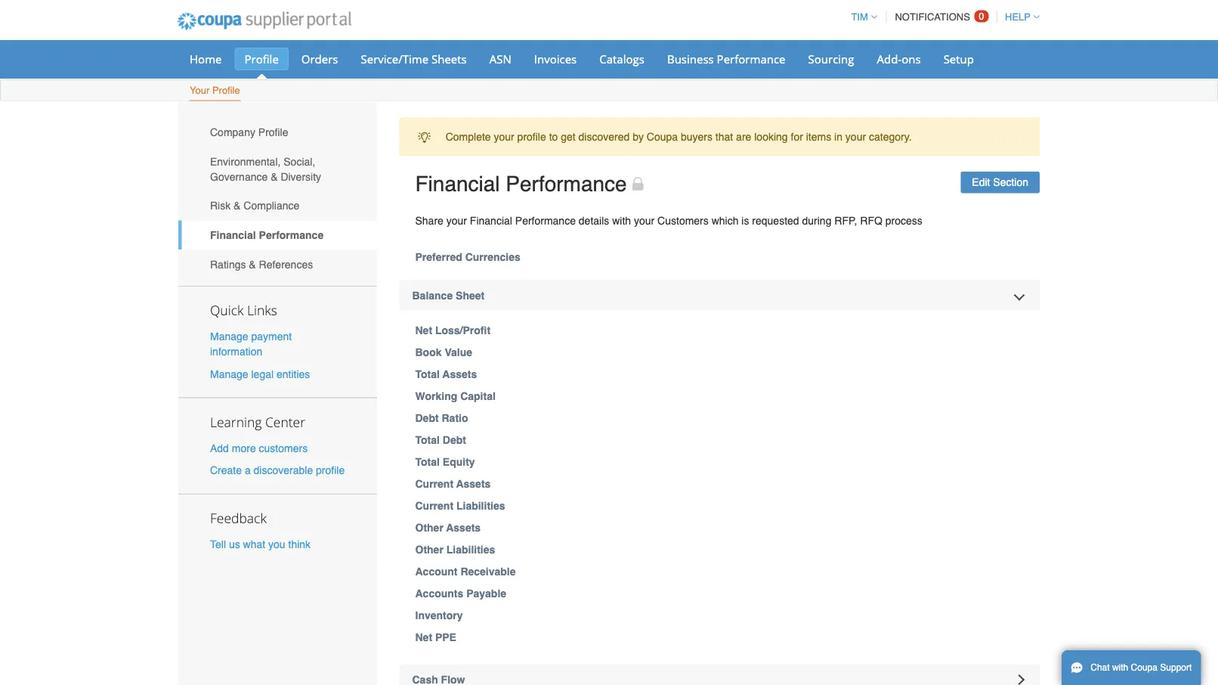 Task type: locate. For each thing, give the bounding box(es) containing it.
0 horizontal spatial coupa
[[647, 131, 678, 143]]

environmental,
[[210, 155, 281, 167]]

learning
[[210, 413, 262, 431]]

total down debt ratio in the bottom of the page
[[416, 434, 440, 446]]

profile inside company profile link
[[258, 126, 288, 138]]

other for other liabilities
[[416, 543, 444, 555]]

current assets
[[416, 478, 491, 490]]

compliance
[[244, 200, 300, 212]]

2 vertical spatial assets
[[447, 521, 481, 534]]

currencies
[[466, 251, 521, 263]]

net left ppe
[[416, 631, 433, 643]]

profile for company profile
[[258, 126, 288, 138]]

coupa left support on the bottom right
[[1132, 662, 1158, 673]]

liabilities up account receivable
[[447, 543, 496, 555]]

chat with coupa support
[[1091, 662, 1193, 673]]

quick links
[[210, 301, 277, 319]]

1 vertical spatial profile
[[212, 85, 240, 96]]

0 vertical spatial current
[[416, 478, 454, 490]]

manage inside manage payment information
[[210, 331, 248, 343]]

1 vertical spatial assets
[[457, 478, 491, 490]]

1 total from the top
[[416, 368, 440, 380]]

share your financial performance details with your customers which is requested during rfp, rfq process
[[416, 214, 923, 226]]

add-ons
[[878, 51, 922, 67]]

3 total from the top
[[416, 456, 440, 468]]

environmental, social, governance & diversity
[[210, 155, 321, 183]]

current down total equity
[[416, 478, 454, 490]]

0 vertical spatial other
[[416, 521, 444, 534]]

sourcing link
[[799, 48, 865, 70]]

other up account
[[416, 543, 444, 555]]

tell
[[210, 538, 226, 550]]

current
[[416, 478, 454, 490], [416, 499, 454, 512]]

assets for current assets
[[457, 478, 491, 490]]

0 horizontal spatial with
[[613, 214, 631, 226]]

asn
[[490, 51, 512, 67]]

complete your profile to get discovered by coupa buyers that are looking for items in your category. alert
[[400, 118, 1041, 156]]

1 vertical spatial coupa
[[1132, 662, 1158, 673]]

loss/profit
[[436, 324, 491, 336]]

total down total debt
[[416, 456, 440, 468]]

customers
[[658, 214, 709, 226]]

1 vertical spatial current
[[416, 499, 454, 512]]

1 horizontal spatial profile
[[518, 131, 547, 143]]

assets for total assets
[[443, 368, 477, 380]]

profile right "discoverable"
[[316, 464, 345, 476]]

coupa
[[647, 131, 678, 143], [1132, 662, 1158, 673]]

business
[[668, 51, 714, 67]]

total for total debt
[[416, 434, 440, 446]]

assets down current liabilities
[[447, 521, 481, 534]]

navigation containing notifications 0
[[845, 2, 1041, 32]]

manage for manage legal entities
[[210, 368, 248, 380]]

home link
[[180, 48, 232, 70]]

balance sheet heading
[[400, 280, 1041, 310]]

navigation
[[845, 2, 1041, 32]]

manage for manage payment information
[[210, 331, 248, 343]]

coupa supplier portal image
[[167, 2, 362, 40]]

liabilities down "current assets"
[[457, 499, 506, 512]]

other for other assets
[[416, 521, 444, 534]]

1 vertical spatial debt
[[443, 434, 467, 446]]

current for current assets
[[416, 478, 454, 490]]

total
[[416, 368, 440, 380], [416, 434, 440, 446], [416, 456, 440, 468]]

2 net from the top
[[416, 631, 433, 643]]

0 vertical spatial debt
[[416, 412, 439, 424]]

financial up currencies
[[470, 214, 513, 226]]

current liabilities
[[416, 499, 506, 512]]

your
[[190, 85, 210, 96]]

liabilities for other liabilities
[[447, 543, 496, 555]]

0 horizontal spatial &
[[234, 200, 241, 212]]

1 vertical spatial total
[[416, 434, 440, 446]]

debt down ratio
[[443, 434, 467, 446]]

performance up references on the left top of page
[[259, 229, 324, 241]]

chat
[[1091, 662, 1111, 673]]

net up book
[[416, 324, 433, 336]]

0 vertical spatial &
[[271, 171, 278, 183]]

manage payment information link
[[210, 331, 292, 358]]

profile inside your profile link
[[212, 85, 240, 96]]

manage down information
[[210, 368, 248, 380]]

total down book
[[416, 368, 440, 380]]

2 vertical spatial total
[[416, 456, 440, 468]]

current up the other assets
[[416, 499, 454, 512]]

profile right your
[[212, 85, 240, 96]]

& inside environmental, social, governance & diversity
[[271, 171, 278, 183]]

0 vertical spatial assets
[[443, 368, 477, 380]]

customers
[[259, 442, 308, 454]]

financial up the ratings
[[210, 229, 256, 241]]

0 horizontal spatial financial performance
[[210, 229, 324, 241]]

other up other liabilities
[[416, 521, 444, 534]]

with right chat
[[1113, 662, 1129, 673]]

1 manage from the top
[[210, 331, 248, 343]]

financial up share
[[416, 172, 500, 196]]

other
[[416, 521, 444, 534], [416, 543, 444, 555]]

with right details at the top of the page
[[613, 214, 631, 226]]

your right the complete
[[494, 131, 515, 143]]

inventory
[[416, 609, 463, 621]]

0 vertical spatial coupa
[[647, 131, 678, 143]]

2 horizontal spatial &
[[271, 171, 278, 183]]

balance
[[413, 289, 453, 301]]

1 vertical spatial other
[[416, 543, 444, 555]]

asn link
[[480, 48, 522, 70]]

create a discoverable profile
[[210, 464, 345, 476]]

notifications 0
[[896, 11, 985, 23]]

invoices link
[[525, 48, 587, 70]]

financial performance down to
[[416, 172, 627, 196]]

ratio
[[442, 412, 468, 424]]

2 total from the top
[[416, 434, 440, 446]]

coupa right by
[[647, 131, 678, 143]]

profile left to
[[518, 131, 547, 143]]

business performance
[[668, 51, 786, 67]]

& for compliance
[[234, 200, 241, 212]]

business performance link
[[658, 48, 796, 70]]

other assets
[[416, 521, 481, 534]]

1 vertical spatial manage
[[210, 368, 248, 380]]

0 vertical spatial net
[[416, 324, 433, 336]]

references
[[259, 258, 313, 270]]

coupa inside button
[[1132, 662, 1158, 673]]

capital
[[461, 390, 496, 402]]

assets
[[443, 368, 477, 380], [457, 478, 491, 490], [447, 521, 481, 534]]

feedback
[[210, 509, 267, 527]]

0 vertical spatial financial performance
[[416, 172, 627, 196]]

2 manage from the top
[[210, 368, 248, 380]]

that
[[716, 131, 734, 143]]

1 horizontal spatial &
[[249, 258, 256, 270]]

total assets
[[416, 368, 477, 380]]

0
[[980, 11, 985, 22]]

by
[[633, 131, 644, 143]]

a
[[245, 464, 251, 476]]

ratings
[[210, 258, 246, 270]]

1 horizontal spatial with
[[1113, 662, 1129, 673]]

2 current from the top
[[416, 499, 454, 512]]

0 vertical spatial total
[[416, 368, 440, 380]]

profile down coupa supplier portal "image"
[[245, 51, 279, 67]]

are
[[737, 131, 752, 143]]

tim link
[[845, 11, 878, 23]]

for
[[791, 131, 804, 143]]

assets down value
[[443, 368, 477, 380]]

service/time
[[361, 51, 429, 67]]

1 vertical spatial &
[[234, 200, 241, 212]]

financial performance down compliance
[[210, 229, 324, 241]]

edit section link
[[961, 172, 1041, 193]]

setup
[[944, 51, 975, 67]]

& right risk
[[234, 200, 241, 212]]

1 other from the top
[[416, 521, 444, 534]]

& left diversity
[[271, 171, 278, 183]]

0 vertical spatial liabilities
[[457, 499, 506, 512]]

2 vertical spatial profile
[[258, 126, 288, 138]]

1 horizontal spatial debt
[[443, 434, 467, 446]]

details
[[579, 214, 610, 226]]

1 vertical spatial net
[[416, 631, 433, 643]]

create a discoverable profile link
[[210, 464, 345, 476]]

0 vertical spatial manage
[[210, 331, 248, 343]]

your left customers in the top right of the page
[[634, 214, 655, 226]]

debt down working
[[416, 412, 439, 424]]

2 vertical spatial &
[[249, 258, 256, 270]]

profile up environmental, social, governance & diversity link
[[258, 126, 288, 138]]

2 other from the top
[[416, 543, 444, 555]]

preferred currencies
[[416, 251, 521, 263]]

debt
[[416, 412, 439, 424], [443, 434, 467, 446]]

financial performance
[[416, 172, 627, 196], [210, 229, 324, 241]]

1 vertical spatial financial
[[470, 214, 513, 226]]

debt ratio
[[416, 412, 468, 424]]

1 vertical spatial liabilities
[[447, 543, 496, 555]]

1 horizontal spatial coupa
[[1132, 662, 1158, 673]]

1 vertical spatial with
[[1113, 662, 1129, 673]]

1 net from the top
[[416, 324, 433, 336]]

heading
[[400, 665, 1041, 685]]

0 vertical spatial profile
[[518, 131, 547, 143]]

risk & compliance link
[[178, 191, 377, 220]]

manage up information
[[210, 331, 248, 343]]

& right the ratings
[[249, 258, 256, 270]]

during
[[803, 214, 832, 226]]

diversity
[[281, 171, 321, 183]]

account
[[416, 565, 458, 577]]

1 current from the top
[[416, 478, 454, 490]]

requested
[[753, 214, 800, 226]]

& for references
[[249, 258, 256, 270]]

0 vertical spatial profile
[[245, 51, 279, 67]]

assets up current liabilities
[[457, 478, 491, 490]]

add
[[210, 442, 229, 454]]

chat with coupa support button
[[1062, 650, 1202, 685]]

performance right business
[[717, 51, 786, 67]]

1 vertical spatial profile
[[316, 464, 345, 476]]



Task type: vqa. For each thing, say whether or not it's contained in the screenshot.
Other Liabilities's 'Other'
yes



Task type: describe. For each thing, give the bounding box(es) containing it.
accounts
[[416, 587, 464, 599]]

company profile
[[210, 126, 288, 138]]

environmental, social, governance & diversity link
[[178, 147, 377, 191]]

buyers
[[681, 131, 713, 143]]

learning center
[[210, 413, 306, 431]]

ons
[[902, 51, 922, 67]]

notifications
[[896, 11, 971, 23]]

1 horizontal spatial financial performance
[[416, 172, 627, 196]]

performance inside 'financial performance' link
[[259, 229, 324, 241]]

ratings & references link
[[178, 250, 377, 279]]

discoverable
[[254, 464, 313, 476]]

profile inside profile 'link'
[[245, 51, 279, 67]]

profile inside alert
[[518, 131, 547, 143]]

net for net loss/profit
[[416, 324, 433, 336]]

working
[[416, 390, 458, 402]]

edit section
[[973, 176, 1029, 188]]

financial performance link
[[178, 220, 377, 250]]

0 vertical spatial financial
[[416, 172, 500, 196]]

sheet
[[456, 289, 485, 301]]

current for current liabilities
[[416, 499, 454, 512]]

service/time sheets
[[361, 51, 467, 67]]

information
[[210, 346, 263, 358]]

risk
[[210, 200, 231, 212]]

profile link
[[235, 48, 289, 70]]

liabilities for current liabilities
[[457, 499, 506, 512]]

complete your profile to get discovered by coupa buyers that are looking for items in your category.
[[446, 131, 912, 143]]

performance inside business performance link
[[717, 51, 786, 67]]

performance up details at the top of the page
[[506, 172, 627, 196]]

share
[[416, 214, 444, 226]]

accounts payable
[[416, 587, 507, 599]]

company
[[210, 126, 256, 138]]

total debt
[[416, 434, 467, 446]]

your profile link
[[189, 81, 241, 101]]

social,
[[284, 155, 316, 167]]

risk & compliance
[[210, 200, 300, 212]]

rfq
[[861, 214, 883, 226]]

net ppe
[[416, 631, 457, 643]]

coupa inside alert
[[647, 131, 678, 143]]

complete
[[446, 131, 491, 143]]

catalogs link
[[590, 48, 655, 70]]

home
[[190, 51, 222, 67]]

0 vertical spatial with
[[613, 214, 631, 226]]

what
[[243, 538, 266, 550]]

help link
[[999, 11, 1041, 23]]

other liabilities
[[416, 543, 496, 555]]

add more customers
[[210, 442, 308, 454]]

discovered
[[579, 131, 630, 143]]

ppe
[[436, 631, 457, 643]]

payment
[[251, 331, 292, 343]]

think
[[288, 538, 311, 550]]

service/time sheets link
[[351, 48, 477, 70]]

process
[[886, 214, 923, 226]]

company profile link
[[178, 118, 377, 147]]

manage legal entities
[[210, 368, 310, 380]]

catalogs
[[600, 51, 645, 67]]

sheets
[[432, 51, 467, 67]]

total for total equity
[[416, 456, 440, 468]]

category.
[[870, 131, 912, 143]]

is
[[742, 214, 750, 226]]

total for total assets
[[416, 368, 440, 380]]

tim
[[852, 11, 869, 23]]

more
[[232, 442, 256, 454]]

0 horizontal spatial profile
[[316, 464, 345, 476]]

orders
[[302, 51, 338, 67]]

tell us what you think
[[210, 538, 311, 550]]

entities
[[277, 368, 310, 380]]

legal
[[251, 368, 274, 380]]

manage legal entities link
[[210, 368, 310, 380]]

add-
[[878, 51, 902, 67]]

working capital
[[416, 390, 496, 402]]

to
[[549, 131, 558, 143]]

looking
[[755, 131, 788, 143]]

your right in
[[846, 131, 867, 143]]

help
[[1006, 11, 1031, 23]]

links
[[247, 301, 277, 319]]

assets for other assets
[[447, 521, 481, 534]]

net loss/profit
[[416, 324, 491, 336]]

payable
[[467, 587, 507, 599]]

0 horizontal spatial debt
[[416, 412, 439, 424]]

with inside button
[[1113, 662, 1129, 673]]

ratings & references
[[210, 258, 313, 270]]

invoices
[[534, 51, 577, 67]]

performance left details at the top of the page
[[516, 214, 576, 226]]

profile for your profile
[[212, 85, 240, 96]]

create
[[210, 464, 242, 476]]

your right share
[[447, 214, 467, 226]]

2 vertical spatial financial
[[210, 229, 256, 241]]

setup link
[[934, 48, 985, 70]]

net for net ppe
[[416, 631, 433, 643]]

quick
[[210, 301, 244, 319]]

account receivable
[[416, 565, 516, 577]]

1 vertical spatial financial performance
[[210, 229, 324, 241]]

equity
[[443, 456, 475, 468]]

get
[[561, 131, 576, 143]]

items
[[807, 131, 832, 143]]



